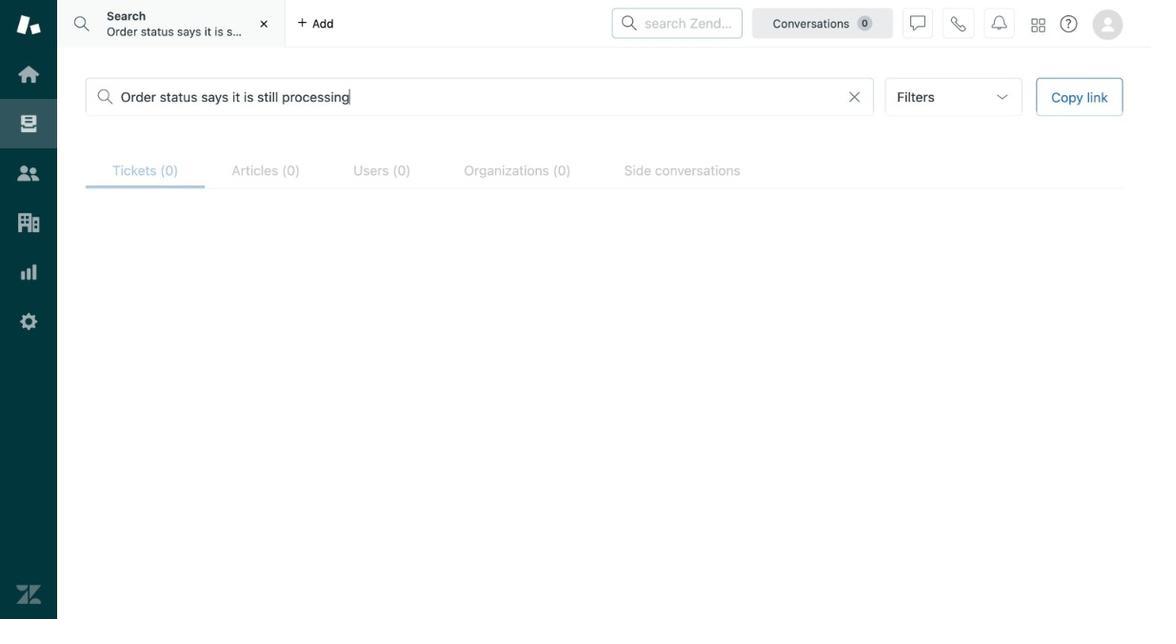 Task type: locate. For each thing, give the bounding box(es) containing it.
reporting image
[[16, 260, 41, 285]]

main element
[[0, 0, 57, 620]]

tabs tab list
[[57, 0, 677, 48]]

zendesk image
[[16, 583, 41, 608]]

zendesk products image
[[1032, 19, 1045, 32]]

tab
[[57, 0, 308, 48], [86, 151, 205, 188], [205, 151, 327, 188], [327, 151, 437, 188], [437, 151, 598, 188], [598, 151, 767, 188]]

button displays agent's chat status as invisible. image
[[910, 16, 926, 31]]

tab list
[[86, 151, 1123, 189]]

admin image
[[16, 309, 41, 334]]

views image
[[16, 111, 41, 136]]

close image
[[254, 14, 273, 33]]



Task type: vqa. For each thing, say whether or not it's contained in the screenshot.
first menu item
no



Task type: describe. For each thing, give the bounding box(es) containing it.
Search: text field
[[121, 88, 861, 105]]

get started image
[[16, 62, 41, 87]]

clear search image
[[847, 90, 862, 105]]

customers image
[[16, 161, 41, 186]]

organizations image
[[16, 210, 41, 235]]

get help image
[[1060, 15, 1077, 32]]

zendesk support image
[[16, 12, 41, 37]]

notifications image
[[992, 16, 1007, 31]]



